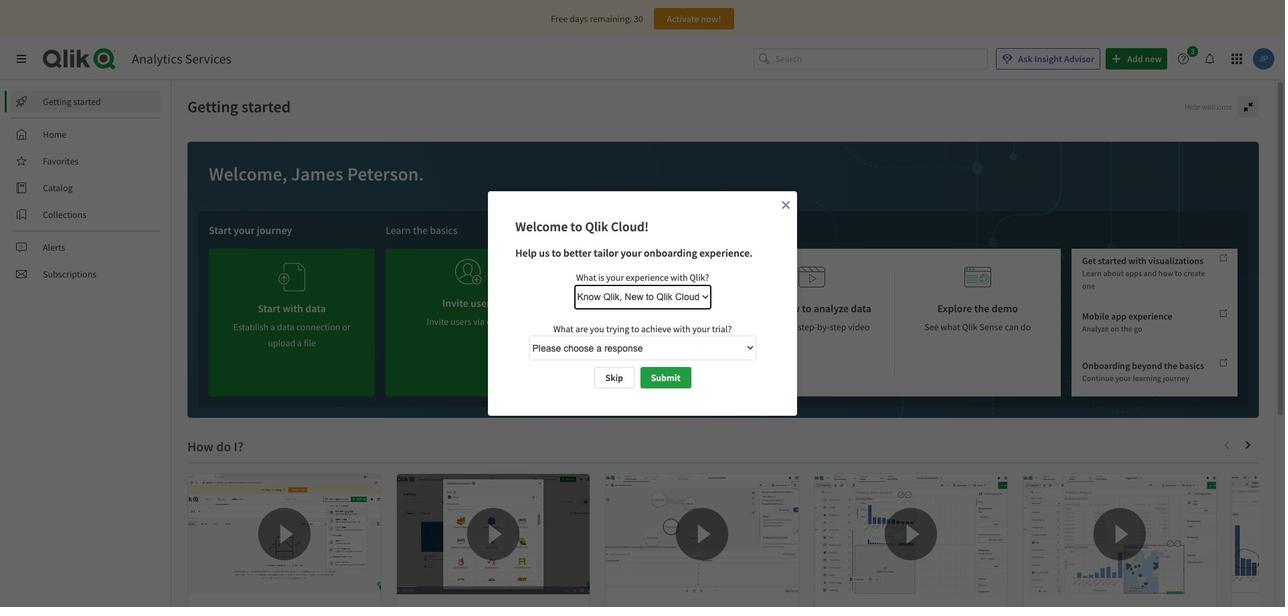 Task type: describe. For each thing, give the bounding box(es) containing it.
alerts
[[43, 242, 65, 254]]

×
[[781, 195, 791, 214]]

free days remaining: 30
[[551, 13, 643, 25]]

to inside analyze sample data experience data to insights
[[658, 321, 666, 333]]

navigation pane element
[[0, 86, 171, 291]]

step-
[[798, 321, 818, 333]]

to up better
[[571, 218, 583, 235]]

james
[[291, 162, 344, 186]]

trial?
[[712, 323, 732, 335]]

catalog link
[[11, 177, 161, 199]]

video
[[849, 321, 870, 333]]

how do i create an app? image
[[188, 475, 381, 595]]

is
[[598, 272, 605, 284]]

experience
[[594, 321, 636, 333]]

getting started inside getting started "link"
[[43, 96, 101, 108]]

0 horizontal spatial basics
[[430, 224, 458, 237]]

help
[[516, 246, 537, 260]]

submit button
[[641, 368, 691, 389]]

learning
[[1133, 373, 1162, 383]]

resources
[[587, 224, 630, 237]]

subscriptions
[[43, 269, 97, 281]]

email.
[[487, 316, 511, 328]]

more
[[563, 224, 585, 237]]

ask insight advisor button
[[997, 48, 1101, 70]]

explore the demo image
[[965, 260, 991, 295]]

continue
[[1083, 373, 1114, 383]]

close sidebar menu image
[[16, 54, 27, 64]]

more resources
[[563, 224, 630, 237]]

Search text field
[[776, 48, 988, 70]]

insights
[[667, 321, 698, 333]]

and
[[1144, 269, 1157, 279]]

remaining:
[[590, 13, 632, 25]]

alerts link
[[11, 237, 161, 258]]

start
[[209, 224, 232, 237]]

are
[[576, 323, 588, 335]]

what
[[941, 321, 961, 333]]

subscriptions link
[[11, 264, 161, 285]]

create
[[1184, 269, 1206, 279]]

learn inside get started with visualizations learn about apps and how to create one
[[1083, 269, 1102, 279]]

days
[[570, 13, 588, 25]]

advisor
[[1065, 53, 1095, 65]]

analytics services element
[[132, 50, 232, 67]]

favorites
[[43, 155, 78, 167]]

skip button
[[594, 368, 635, 389]]

home link
[[11, 124, 161, 145]]

started inside get started with visualizations learn about apps and how to create one
[[1098, 255, 1127, 267]]

the inside mobile app experience analyze on the go
[[1121, 324, 1133, 334]]

mobile
[[1083, 311, 1110, 323]]

0 horizontal spatial journey
[[257, 224, 292, 237]]

0 vertical spatial invite
[[442, 297, 469, 310]]

do
[[1021, 321, 1031, 333]]

home
[[43, 129, 66, 141]]

by-
[[818, 321, 830, 333]]

learn how to analyze data image
[[799, 260, 825, 295]]

on
[[1111, 324, 1120, 334]]

experience inside mobile app experience analyze on the go
[[1129, 311, 1173, 323]]

step
[[830, 321, 847, 333]]

hide welcome image
[[1243, 102, 1254, 112]]

to right us
[[552, 246, 562, 260]]

us
[[539, 246, 550, 260]]

to inside "learn how to analyze data follow this step-by-step video"
[[802, 302, 812, 315]]

apps
[[1126, 269, 1142, 279]]

with inside get started with visualizations learn about apps and how to create one
[[1129, 255, 1147, 267]]

onboarding
[[1083, 360, 1131, 372]]

learn how to analyze data follow this step-by-step video
[[752, 302, 872, 333]]

invite users invite users via email.
[[427, 297, 511, 328]]

qlik inside explore the demo see what qlik sense can do
[[962, 321, 978, 333]]

data for learn how to analyze data
[[851, 302, 872, 315]]

0 vertical spatial users
[[471, 297, 495, 310]]

what for what is your experience with qlik?
[[576, 272, 597, 284]]

onboarding beyond the basics continue your learning journey
[[1083, 360, 1205, 383]]

welcome to qlik cloud!
[[516, 218, 649, 235]]

submit
[[651, 373, 681, 385]]

how do i interact with visualizations? element
[[1243, 605, 1286, 608]]

invite users image
[[455, 254, 482, 290]]

services
[[185, 50, 232, 67]]

collections
[[43, 209, 87, 221]]

to inside get started with visualizations learn about apps and how to create one
[[1175, 269, 1183, 279]]

can
[[1005, 321, 1019, 333]]

welcome, james peterson.
[[209, 162, 424, 186]]

achieve
[[641, 323, 672, 335]]

one
[[1083, 281, 1096, 291]]

your right the tailor
[[621, 246, 642, 260]]

experience inside welcome to qlik sense cloud dialog
[[626, 272, 669, 284]]

analytics
[[132, 50, 182, 67]]

activate
[[667, 13, 699, 25]]

now!
[[701, 13, 722, 25]]

tailor
[[594, 246, 619, 260]]

better
[[564, 246, 592, 260]]

trying
[[606, 323, 630, 335]]

1 horizontal spatial started
[[242, 96, 291, 117]]



Task type: vqa. For each thing, say whether or not it's contained in the screenshot.
users
yes



Task type: locate. For each thing, give the bounding box(es) containing it.
journey right learning
[[1163, 373, 1190, 383]]

how inside "learn how to analyze data follow this step-by-step video"
[[780, 302, 800, 315]]

experience down help us to better tailor your onboarding experience.
[[626, 272, 669, 284]]

learn for learn how to analyze data follow this step-by-step video
[[752, 302, 778, 315]]

0 horizontal spatial started
[[73, 96, 101, 108]]

activate now! link
[[654, 8, 734, 29]]

0 horizontal spatial getting started
[[43, 96, 101, 108]]

0 vertical spatial journey
[[257, 224, 292, 237]]

start your journey
[[209, 224, 292, 237]]

analyze inside mobile app experience analyze on the go
[[1083, 324, 1109, 334]]

2 vertical spatial with
[[673, 323, 691, 335]]

0 horizontal spatial experience
[[626, 272, 669, 284]]

1 vertical spatial invite
[[427, 316, 449, 328]]

users up via
[[471, 297, 495, 310]]

started
[[73, 96, 101, 108], [242, 96, 291, 117], [1098, 255, 1127, 267]]

how up this in the right of the page
[[780, 302, 800, 315]]

learn for learn the basics
[[386, 224, 411, 237]]

ask
[[1019, 53, 1033, 65]]

cloud!
[[611, 218, 649, 235]]

1 vertical spatial with
[[671, 272, 688, 284]]

getting down services
[[187, 96, 238, 117]]

your down onboarding
[[1116, 373, 1132, 383]]

learn inside "learn how to analyze data follow this step-by-step video"
[[752, 302, 778, 315]]

explore the demo see what qlik sense can do
[[925, 302, 1031, 333]]

how do i use the chart suggestions toggle? image
[[1024, 475, 1217, 595]]

1 horizontal spatial qlik
[[962, 321, 978, 333]]

1 vertical spatial qlik
[[962, 321, 978, 333]]

the up the sense
[[975, 302, 990, 315]]

getting started
[[43, 96, 101, 108], [187, 96, 291, 117]]

how do i interact with visualizations? image
[[1233, 475, 1286, 595]]

qlik?
[[690, 272, 709, 284]]

skip
[[606, 373, 623, 385]]

learn up follow
[[752, 302, 778, 315]]

1 horizontal spatial how
[[1159, 269, 1174, 279]]

1 horizontal spatial journey
[[1163, 373, 1190, 383]]

0 horizontal spatial learn
[[386, 224, 411, 237]]

free
[[551, 13, 568, 25]]

basics right beyond
[[1180, 360, 1205, 372]]

you
[[590, 323, 605, 335]]

analyze sample data image
[[632, 260, 659, 295]]

2 horizontal spatial started
[[1098, 255, 1127, 267]]

invite left via
[[427, 316, 449, 328]]

mobile app experience analyze on the go
[[1083, 311, 1173, 334]]

to down 'visualizations'
[[1175, 269, 1183, 279]]

the
[[413, 224, 428, 237], [975, 302, 990, 315], [1121, 324, 1133, 334], [1165, 360, 1178, 372]]

what for what are you trying to achieve with your trial?
[[554, 323, 574, 335]]

getting started down services
[[187, 96, 291, 117]]

0 horizontal spatial qlik
[[585, 218, 608, 235]]

0 horizontal spatial data
[[638, 321, 656, 333]]

× button
[[781, 195, 791, 214]]

your right start
[[234, 224, 255, 237]]

help us to better tailor your onboarding experience.
[[516, 246, 753, 260]]

data up insights
[[672, 302, 693, 315]]

what
[[576, 272, 597, 284], [554, 323, 574, 335]]

what left are
[[554, 323, 574, 335]]

with right the achieve
[[673, 323, 691, 335]]

data for analyze sample data
[[638, 321, 656, 333]]

learn down peterson.
[[386, 224, 411, 237]]

getting started up home link on the left
[[43, 96, 101, 108]]

getting started inside welcome, james peterson. main content
[[187, 96, 291, 117]]

qlik right more at the left top of page
[[585, 218, 608, 235]]

with
[[1129, 255, 1147, 267], [671, 272, 688, 284], [673, 323, 691, 335]]

1 vertical spatial basics
[[1180, 360, 1205, 372]]

30
[[634, 13, 643, 25]]

1 horizontal spatial experience
[[1129, 311, 1173, 323]]

2 horizontal spatial data
[[851, 302, 872, 315]]

analytics services
[[132, 50, 232, 67]]

qlik right what
[[962, 321, 978, 333]]

ask insight advisor
[[1019, 53, 1095, 65]]

0 horizontal spatial how
[[780, 302, 800, 315]]

welcome
[[516, 218, 568, 235]]

the inside onboarding beyond the basics continue your learning journey
[[1165, 360, 1178, 372]]

2 vertical spatial learn
[[752, 302, 778, 315]]

1 vertical spatial experience
[[1129, 311, 1173, 323]]

getting inside "link"
[[43, 96, 72, 108]]

to right trying
[[631, 323, 640, 335]]

0 vertical spatial experience
[[626, 272, 669, 284]]

peterson.
[[347, 162, 424, 186]]

0 vertical spatial what
[[576, 272, 597, 284]]

journey inside onboarding beyond the basics continue your learning journey
[[1163, 373, 1190, 383]]

users
[[471, 297, 495, 310], [451, 316, 472, 328]]

1 horizontal spatial getting
[[187, 96, 238, 117]]

visualizations
[[1149, 255, 1204, 267]]

qlik
[[585, 218, 608, 235], [962, 321, 978, 333]]

experience
[[626, 272, 669, 284], [1129, 311, 1173, 323]]

0 vertical spatial how
[[1159, 269, 1174, 279]]

via
[[473, 316, 485, 328]]

to down sample
[[658, 321, 666, 333]]

1 horizontal spatial analyze
[[1083, 324, 1109, 334]]

how inside get started with visualizations learn about apps and how to create one
[[1159, 269, 1174, 279]]

0 vertical spatial qlik
[[585, 218, 608, 235]]

the down peterson.
[[413, 224, 428, 237]]

to up step-
[[802, 302, 812, 315]]

your
[[234, 224, 255, 237], [621, 246, 642, 260], [606, 272, 624, 284], [693, 323, 710, 335], [1116, 373, 1132, 383]]

0 vertical spatial learn
[[386, 224, 411, 237]]

how right and
[[1159, 269, 1174, 279]]

with up the apps
[[1129, 255, 1147, 267]]

get
[[1083, 255, 1097, 267]]

1 horizontal spatial learn
[[752, 302, 778, 315]]

sample
[[636, 302, 670, 315]]

basics inside onboarding beyond the basics continue your learning journey
[[1180, 360, 1205, 372]]

1 vertical spatial what
[[554, 323, 574, 335]]

data down sample
[[638, 321, 656, 333]]

0 horizontal spatial analyze
[[599, 302, 634, 315]]

getting started link
[[11, 91, 161, 112]]

1 vertical spatial analyze
[[1083, 324, 1109, 334]]

1 vertical spatial learn
[[1083, 269, 1102, 279]]

1 horizontal spatial what
[[576, 272, 597, 284]]

analyze
[[814, 302, 849, 315]]

welcome, james peterson. main content
[[171, 80, 1286, 608]]

0 vertical spatial basics
[[430, 224, 458, 237]]

experience.
[[700, 246, 753, 260]]

catalog
[[43, 182, 73, 194]]

see
[[925, 321, 939, 333]]

beyond
[[1132, 360, 1163, 372]]

0 vertical spatial analyze
[[599, 302, 634, 315]]

with left qlik? at the top right of the page
[[671, 272, 688, 284]]

insight
[[1035, 53, 1063, 65]]

sense
[[980, 321, 1003, 333]]

users left via
[[451, 316, 472, 328]]

analyze inside analyze sample data experience data to insights
[[599, 302, 634, 315]]

getting inside welcome, james peterson. main content
[[187, 96, 238, 117]]

qlik inside welcome to qlik sense cloud dialog
[[585, 218, 608, 235]]

the left go on the bottom right
[[1121, 324, 1133, 334]]

the right beyond
[[1165, 360, 1178, 372]]

data inside "learn how to analyze data follow this step-by-step video"
[[851, 302, 872, 315]]

analyze sample data experience data to insights
[[594, 302, 698, 333]]

analyze up experience
[[599, 302, 634, 315]]

get started with visualizations learn about apps and how to create one
[[1083, 255, 1206, 291]]

your right is
[[606, 272, 624, 284]]

favorites link
[[11, 151, 161, 172]]

searchbar element
[[754, 48, 988, 70]]

welcome to qlik sense cloud dialog
[[488, 192, 797, 417]]

explore
[[938, 302, 972, 315]]

1 vertical spatial journey
[[1163, 373, 1190, 383]]

1 horizontal spatial getting started
[[187, 96, 291, 117]]

2 horizontal spatial learn
[[1083, 269, 1102, 279]]

app
[[1112, 311, 1127, 323]]

the inside explore the demo see what qlik sense can do
[[975, 302, 990, 315]]

1 horizontal spatial data
[[672, 302, 693, 315]]

learn down get
[[1083, 269, 1102, 279]]

0 horizontal spatial getting
[[43, 96, 72, 108]]

0 horizontal spatial what
[[554, 323, 574, 335]]

about
[[1104, 269, 1124, 279]]

what is your experience with qlik?
[[576, 272, 709, 284]]

data up video
[[851, 302, 872, 315]]

experience up go on the bottom right
[[1129, 311, 1173, 323]]

how
[[1159, 269, 1174, 279], [780, 302, 800, 315]]

how do i load data into an app? image
[[397, 475, 590, 595]]

0 vertical spatial with
[[1129, 255, 1147, 267]]

to
[[571, 218, 583, 235], [552, 246, 562, 260], [1175, 269, 1183, 279], [802, 302, 812, 315], [658, 321, 666, 333], [631, 323, 640, 335]]

1 vertical spatial users
[[451, 316, 472, 328]]

how do i create a visualization? image
[[815, 475, 1008, 595]]

journey right start
[[257, 224, 292, 237]]

1 vertical spatial how
[[780, 302, 800, 315]]

learn
[[386, 224, 411, 237], [1083, 269, 1102, 279], [752, 302, 778, 315]]

learn the basics
[[386, 224, 458, 237]]

onboarding
[[644, 246, 698, 260]]

follow
[[754, 321, 780, 333]]

activate now!
[[667, 13, 722, 25]]

analyze
[[599, 302, 634, 315], [1083, 324, 1109, 334]]

started inside "link"
[[73, 96, 101, 108]]

basics up invite users image
[[430, 224, 458, 237]]

your left trial?
[[693, 323, 710, 335]]

getting up home
[[43, 96, 72, 108]]

this
[[782, 321, 796, 333]]

what left is
[[576, 272, 597, 284]]

1 horizontal spatial basics
[[1180, 360, 1205, 372]]

your inside onboarding beyond the basics continue your learning journey
[[1116, 373, 1132, 383]]

how do i define data associations? image
[[606, 475, 799, 595]]

welcome,
[[209, 162, 287, 186]]

invite down invite users image
[[442, 297, 469, 310]]

invite
[[442, 297, 469, 310], [427, 316, 449, 328]]

what are you trying to achieve with your trial?
[[554, 323, 732, 335]]

journey
[[257, 224, 292, 237], [1163, 373, 1190, 383]]

collections link
[[11, 204, 161, 226]]

analyze down mobile
[[1083, 324, 1109, 334]]

go
[[1134, 324, 1143, 334]]



